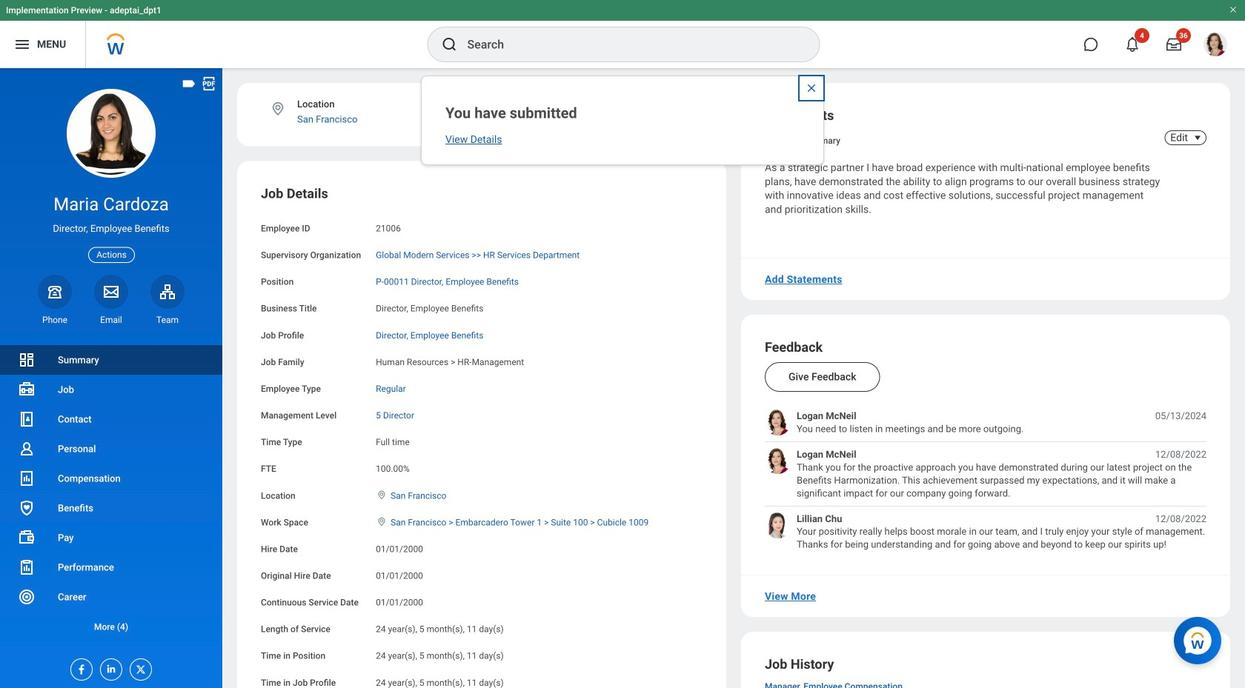 Task type: locate. For each thing, give the bounding box(es) containing it.
banner
[[0, 0, 1245, 68]]

career image
[[18, 589, 36, 606]]

dialog
[[421, 76, 824, 165]]

performance image
[[18, 559, 36, 577]]

view printable version (pdf) image
[[201, 76, 217, 92]]

1 vertical spatial employee's photo (logan mcneil) image
[[765, 449, 791, 475]]

close image
[[806, 82, 818, 94]]

personal image
[[18, 440, 36, 458]]

inbox large image
[[1167, 37, 1182, 52]]

contact image
[[18, 411, 36, 428]]

mail image
[[102, 283, 120, 301]]

0 vertical spatial location image
[[270, 101, 286, 117]]

view team image
[[159, 283, 176, 301]]

phone maria cardoza element
[[38, 314, 72, 326]]

1 horizontal spatial location image
[[376, 517, 388, 527]]

0 vertical spatial employee's photo (logan mcneil) image
[[765, 410, 791, 436]]

location image
[[270, 101, 286, 117], [376, 517, 388, 527]]

1 vertical spatial location image
[[376, 517, 388, 527]]

caret down image
[[1189, 132, 1207, 144]]

navigation pane region
[[0, 68, 222, 689]]

list
[[0, 345, 222, 642], [765, 410, 1207, 552]]

0 horizontal spatial location image
[[270, 101, 286, 117]]

search image
[[441, 36, 459, 53]]

group
[[261, 185, 703, 689]]

justify image
[[13, 36, 31, 53]]

employee's photo (lillian chu) image
[[765, 513, 791, 539]]

employee's photo (logan mcneil) image
[[765, 410, 791, 436], [765, 449, 791, 475]]

1 employee's photo (logan mcneil) image from the top
[[765, 410, 791, 436]]

Search Workday  search field
[[467, 28, 789, 61]]

pay image
[[18, 529, 36, 547]]



Task type: describe. For each thing, give the bounding box(es) containing it.
email maria cardoza element
[[94, 314, 128, 326]]

tag image
[[181, 76, 197, 92]]

summary image
[[18, 351, 36, 369]]

compensation image
[[18, 470, 36, 488]]

x image
[[130, 660, 147, 676]]

benefits image
[[18, 500, 36, 517]]

job image
[[18, 381, 36, 399]]

phone image
[[44, 283, 65, 301]]

personal summary element
[[765, 133, 841, 146]]

full time element
[[376, 435, 410, 448]]

0 horizontal spatial list
[[0, 345, 222, 642]]

close environment banner image
[[1229, 5, 1238, 14]]

facebook image
[[71, 660, 87, 676]]

linkedin image
[[101, 660, 117, 675]]

2 employee's photo (logan mcneil) image from the top
[[765, 449, 791, 475]]

notifications large image
[[1125, 37, 1140, 52]]

1 horizontal spatial list
[[765, 410, 1207, 552]]

location image
[[376, 490, 388, 501]]

team maria cardoza element
[[150, 314, 185, 326]]

profile logan mcneil image
[[1204, 33, 1228, 59]]



Task type: vqa. For each thing, say whether or not it's contained in the screenshot.
Program Content Report link
no



